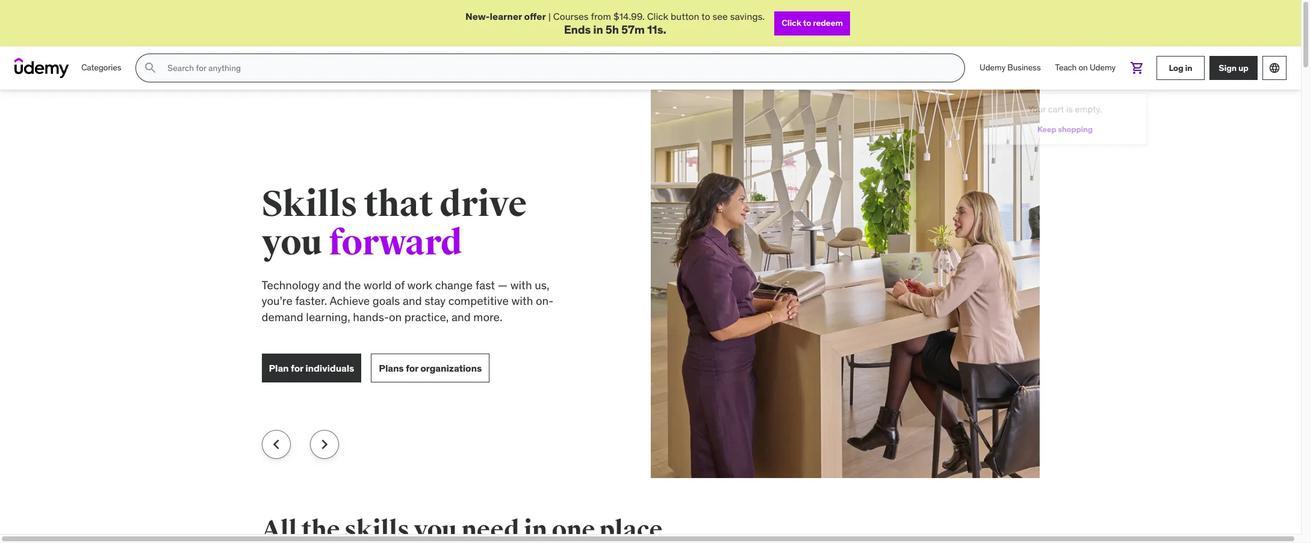 Task type: vqa. For each thing, say whether or not it's contained in the screenshot.
Sheets,
no



Task type: locate. For each thing, give the bounding box(es) containing it.
log in
[[1169, 63, 1193, 73]]

for for plans
[[406, 362, 418, 375]]

udemy left business
[[980, 62, 1006, 73]]

0 horizontal spatial in
[[592, 23, 602, 37]]

savings.
[[730, 10, 765, 22]]

technology
[[262, 278, 320, 293]]

1 udemy from the left
[[980, 62, 1006, 73]]

with right —
[[510, 278, 532, 293]]

0 horizontal spatial udemy
[[980, 62, 1006, 73]]

0 vertical spatial and
[[323, 278, 342, 293]]

and down competitive
[[452, 310, 471, 325]]

your
[[1026, 102, 1045, 115]]

is
[[1067, 102, 1074, 115]]

teach on udemy link
[[1048, 54, 1123, 83]]

keep shopping
[[1036, 125, 1095, 136]]

with
[[510, 278, 532, 293], [512, 294, 533, 309]]

courses
[[553, 10, 589, 22]]

change
[[435, 278, 473, 293]]

click left redeem
[[782, 18, 802, 28]]

us,
[[535, 278, 550, 293]]

that
[[364, 183, 433, 226]]

in right log at the top right
[[1185, 63, 1193, 73]]

1 vertical spatial on
[[389, 310, 402, 325]]

1 horizontal spatial on
[[1079, 62, 1088, 73]]

to left see
[[702, 10, 710, 22]]

2 vertical spatial and
[[452, 310, 471, 325]]

previous image
[[266, 436, 286, 455]]

on down the goals
[[389, 310, 402, 325]]

and left the
[[323, 278, 342, 293]]

individuals
[[305, 362, 354, 375]]

udemy
[[980, 62, 1006, 73], [1090, 62, 1116, 73]]

1 horizontal spatial for
[[406, 362, 418, 375]]

competitive
[[448, 294, 509, 309]]

sign up
[[1219, 63, 1249, 73]]

to
[[702, 10, 710, 22], [803, 18, 811, 28]]

2 for from the left
[[406, 362, 418, 375]]

on
[[1079, 62, 1088, 73], [389, 310, 402, 325]]

click to redeem
[[782, 18, 843, 28]]

1 vertical spatial in
[[1185, 63, 1193, 73]]

work
[[407, 278, 432, 293]]

in
[[592, 23, 602, 37], [1185, 63, 1193, 73]]

1 for from the left
[[291, 362, 303, 375]]

click up .
[[647, 10, 669, 22]]

skills that drive you
[[262, 183, 527, 265]]

1 horizontal spatial click
[[782, 18, 802, 28]]

learner
[[490, 10, 522, 22]]

to left redeem
[[803, 18, 811, 28]]

1 vertical spatial and
[[403, 294, 422, 309]]

practice,
[[405, 310, 449, 325]]

goals
[[373, 294, 400, 309]]

plans
[[379, 362, 404, 375]]

categories button
[[74, 54, 128, 83]]

1 horizontal spatial and
[[403, 294, 422, 309]]

and
[[323, 278, 342, 293], [403, 294, 422, 309], [452, 310, 471, 325]]

sign up link
[[1210, 56, 1258, 80]]

on right teach
[[1079, 62, 1088, 73]]

up
[[1239, 63, 1249, 73]]

to inside button
[[803, 18, 811, 28]]

the
[[344, 278, 361, 293]]

forward
[[329, 222, 462, 265]]

for right plans
[[406, 362, 418, 375]]

you're
[[262, 294, 293, 309]]

submit search image
[[144, 61, 158, 75]]

for for plan
[[291, 362, 303, 375]]

1 vertical spatial with
[[512, 294, 533, 309]]

0 horizontal spatial to
[[702, 10, 710, 22]]

stay
[[425, 294, 446, 309]]

and down work
[[403, 294, 422, 309]]

organizations
[[420, 362, 482, 375]]

udemy left shopping cart with 0 items icon
[[1090, 62, 1116, 73]]

drive
[[440, 183, 527, 226]]

plan for individuals
[[269, 362, 354, 375]]

on inside technology and the world of work change fast — with us, you're faster. achieve goals and stay competitive with on- demand learning, hands-on practice, and more.
[[389, 310, 402, 325]]

achieve
[[330, 294, 370, 309]]

on-
[[536, 294, 554, 309]]

plans for organizations link
[[371, 354, 490, 383]]

udemy business
[[980, 62, 1041, 73]]

in down from
[[592, 23, 602, 37]]

click
[[647, 10, 669, 22], [782, 18, 802, 28]]

click to redeem button
[[775, 11, 850, 35]]

udemy inside the teach on udemy link
[[1090, 62, 1116, 73]]

with left on- at left
[[512, 294, 533, 309]]

5h 57m 10s
[[605, 23, 664, 37]]

for
[[291, 362, 303, 375], [406, 362, 418, 375]]

Search for anything text field
[[165, 58, 950, 78]]

learning,
[[306, 310, 350, 325]]

click inside new-learner offer | courses from $14.99. click button to see savings. ends in 5h 57m 10s .
[[647, 10, 669, 22]]

0 horizontal spatial click
[[647, 10, 669, 22]]

2 udemy from the left
[[1090, 62, 1116, 73]]

0 vertical spatial in
[[592, 23, 602, 37]]

skills
[[262, 183, 358, 226]]

for right the plan
[[291, 362, 303, 375]]

1 horizontal spatial to
[[803, 18, 811, 28]]

0 horizontal spatial on
[[389, 310, 402, 325]]

1 horizontal spatial udemy
[[1090, 62, 1116, 73]]

0 horizontal spatial for
[[291, 362, 303, 375]]



Task type: describe. For each thing, give the bounding box(es) containing it.
1 horizontal spatial in
[[1185, 63, 1193, 73]]

business
[[1008, 62, 1041, 73]]

shopping cart with 0 items image
[[1130, 61, 1145, 75]]

fast
[[476, 278, 495, 293]]

.
[[664, 23, 667, 37]]

log
[[1169, 63, 1184, 73]]

0 vertical spatial on
[[1079, 62, 1088, 73]]

|
[[549, 10, 551, 22]]

keep
[[1036, 125, 1056, 136]]

$14.99.
[[614, 10, 645, 22]]

faster.
[[295, 294, 327, 309]]

log in link
[[1157, 56, 1205, 80]]

0 vertical spatial with
[[510, 278, 532, 293]]

categories
[[81, 62, 121, 73]]

from
[[591, 10, 611, 22]]

keep shopping link
[[1036, 125, 1095, 136]]

udemy business link
[[973, 54, 1048, 83]]

choose a language image
[[1269, 62, 1281, 74]]

teach on udemy
[[1055, 62, 1116, 73]]

your cart is empty.
[[1026, 102, 1105, 115]]

to inside new-learner offer | courses from $14.99. click button to see savings. ends in 5h 57m 10s .
[[702, 10, 710, 22]]

ends
[[563, 23, 590, 37]]

world
[[364, 278, 392, 293]]

2 horizontal spatial and
[[452, 310, 471, 325]]

plan
[[269, 362, 289, 375]]

demand
[[262, 310, 303, 325]]

redeem
[[813, 18, 843, 28]]

in inside new-learner offer | courses from $14.99. click button to see savings. ends in 5h 57m 10s .
[[592, 23, 602, 37]]

see
[[713, 10, 728, 22]]

offer
[[524, 10, 546, 22]]

udemy image
[[14, 58, 69, 78]]

button
[[671, 10, 699, 22]]

shopping
[[1058, 125, 1095, 136]]

technology and the world of work change fast — with us, you're faster. achieve goals and stay competitive with on- demand learning, hands-on practice, and more.
[[262, 278, 554, 325]]

plans for organizations
[[379, 362, 482, 375]]

empty.
[[1076, 102, 1105, 115]]

—
[[498, 278, 508, 293]]

teach
[[1055, 62, 1077, 73]]

next image
[[315, 436, 334, 455]]

hands-
[[353, 310, 389, 325]]

new-learner offer | courses from $14.99. click button to see savings. ends in 5h 57m 10s .
[[466, 10, 765, 37]]

0 horizontal spatial and
[[323, 278, 342, 293]]

of
[[395, 278, 405, 293]]

more.
[[474, 310, 503, 325]]

sign
[[1219, 63, 1237, 73]]

udemy inside udemy business link
[[980, 62, 1006, 73]]

cart
[[1047, 102, 1064, 115]]

you
[[262, 222, 322, 265]]

new-
[[466, 10, 490, 22]]

click inside button
[[782, 18, 802, 28]]

plan for individuals link
[[262, 354, 362, 383]]



